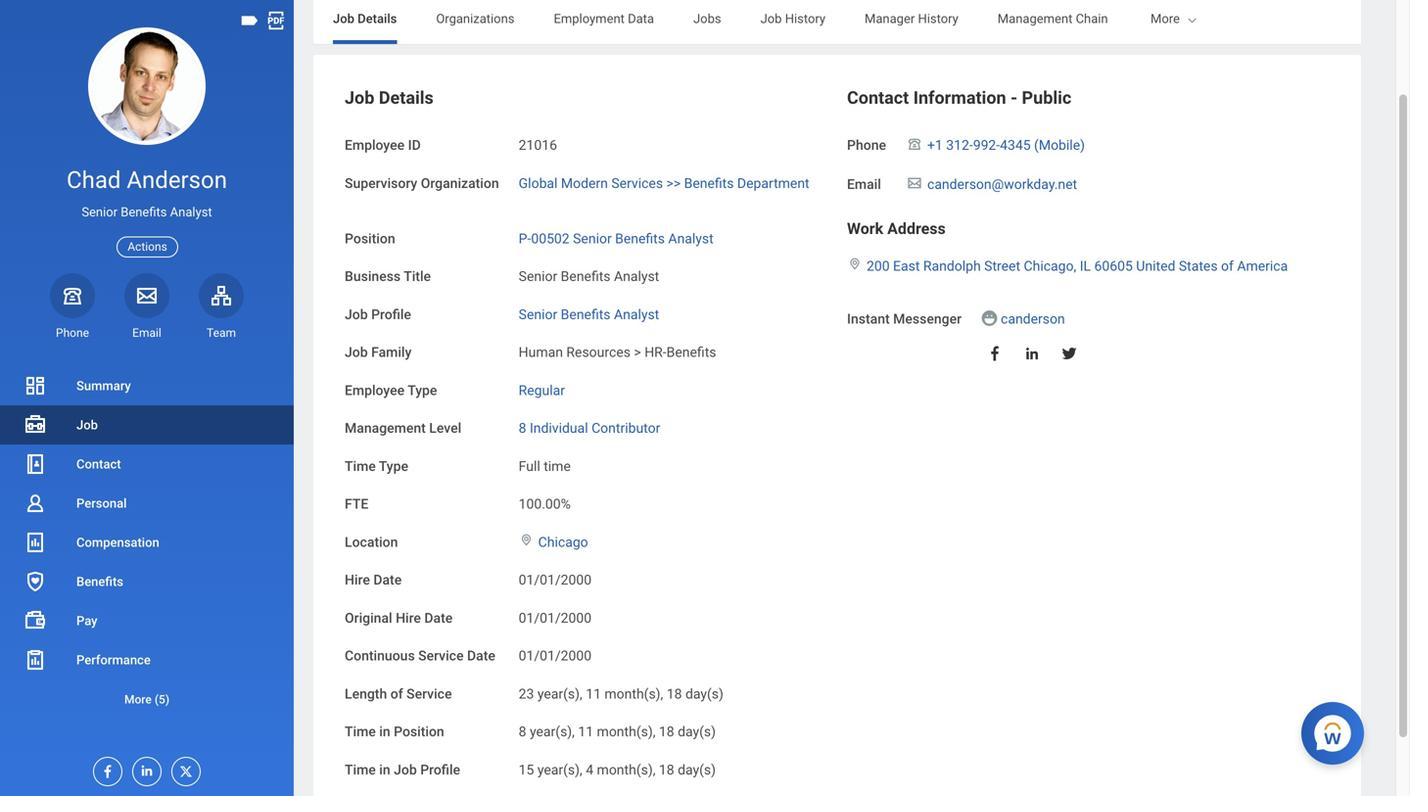 Task type: vqa. For each thing, say whether or not it's contained in the screenshot.
the dashboard expenses icon
no



Task type: describe. For each thing, give the bounding box(es) containing it.
additiona
[[1358, 11, 1410, 26]]

01/01/2000 for original hire date
[[519, 610, 592, 626]]

8 for 8 individual contributor
[[519, 420, 526, 436]]

email button
[[124, 273, 169, 341]]

100.00%
[[519, 496, 571, 512]]

+1 312-992-4345 (mobile) link
[[928, 133, 1085, 153]]

11 for 23
[[586, 686, 601, 702]]

full
[[519, 458, 540, 474]]

organizations
[[436, 11, 515, 26]]

1 vertical spatial service
[[407, 686, 452, 702]]

more for more
[[1151, 11, 1180, 26]]

23
[[519, 686, 534, 702]]

email chad anderson element
[[124, 325, 169, 341]]

in for position
[[379, 724, 390, 740]]

type for time type
[[379, 458, 408, 474]]

time for time in job profile
[[345, 762, 376, 778]]

view printable version (pdf) image
[[265, 10, 287, 31]]

senior up human
[[519, 306, 558, 323]]

work address
[[847, 219, 946, 238]]

8 individual contributor link
[[519, 416, 660, 436]]

benefits inside "business title" element
[[561, 268, 611, 285]]

senior benefits analyst for 'senior benefits analyst' link
[[519, 306, 659, 323]]

twitter image
[[1061, 345, 1078, 362]]

job profile
[[345, 306, 411, 323]]

performance image
[[24, 648, 47, 672]]

month(s), for 15 year(s), 4 month(s), 18 day(s)
[[597, 762, 656, 778]]

1 vertical spatial linkedin image
[[133, 758, 155, 779]]

18 for 8 year(s), 11 month(s), 18 day(s)
[[659, 724, 674, 740]]

year(s), for 8
[[530, 724, 575, 740]]

senior benefits analyst inside navigation pane region
[[82, 205, 212, 220]]

organization
[[421, 175, 499, 191]]

of inside job details group
[[391, 686, 403, 702]]

job right jobs
[[761, 11, 782, 26]]

200 east randolph street chicago, il 60605 united states of america link
[[867, 254, 1288, 274]]

length
[[345, 686, 387, 702]]

day(s) for 23 year(s), 11 month(s), 18 day(s)
[[686, 686, 724, 702]]

phone chad anderson element
[[50, 325, 95, 341]]

team
[[207, 326, 236, 340]]

full time
[[519, 458, 571, 474]]

11 for 8
[[578, 724, 594, 740]]

performance
[[76, 653, 151, 668]]

supervisory
[[345, 175, 417, 191]]

hire date element
[[519, 560, 592, 589]]

canderson
[[1001, 311, 1065, 327]]

actions button
[[117, 237, 178, 257]]

contact image
[[24, 453, 47, 476]]

family
[[371, 344, 412, 360]]

linkedin image inside contact information - public group
[[1024, 345, 1041, 362]]

team chad anderson element
[[199, 325, 244, 341]]

personal link
[[0, 484, 294, 523]]

992-
[[973, 137, 1000, 153]]

senior inside "business title" element
[[519, 268, 558, 285]]

benefits down chad anderson on the left of the page
[[121, 205, 167, 220]]

4
[[586, 762, 594, 778]]

original
[[345, 610, 392, 626]]

job family
[[345, 344, 412, 360]]

time for time in position
[[345, 724, 376, 740]]

senior inside navigation pane region
[[82, 205, 118, 220]]

performance link
[[0, 641, 294, 680]]

more (5) button
[[0, 688, 294, 712]]

200
[[867, 258, 890, 274]]

management for management chain
[[998, 11, 1073, 26]]

department
[[737, 175, 810, 191]]

address
[[888, 219, 946, 238]]

200 east randolph street chicago, il 60605 united states of america
[[867, 258, 1288, 274]]

employee type
[[345, 382, 437, 398]]

team link
[[199, 273, 244, 341]]

4345
[[1000, 137, 1031, 153]]

east
[[893, 258, 920, 274]]

analyst inside "business title" element
[[614, 268, 659, 285]]

human
[[519, 344, 563, 360]]

01/01/2000 for hire date
[[519, 572, 592, 588]]

full time element
[[519, 454, 571, 474]]

modern
[[561, 175, 608, 191]]

contact information - public
[[847, 88, 1072, 108]]

canderson link
[[1001, 307, 1065, 327]]

original hire date element
[[519, 598, 592, 627]]

>
[[634, 344, 641, 360]]

time type
[[345, 458, 408, 474]]

public
[[1022, 88, 1072, 108]]

il
[[1080, 258, 1091, 274]]

18 for 23 year(s), 11 month(s), 18 day(s)
[[667, 686, 682, 702]]

month(s), for 8 year(s), 11 month(s), 18 day(s)
[[597, 724, 656, 740]]

work
[[847, 219, 884, 238]]

time in position
[[345, 724, 444, 740]]

title
[[404, 268, 431, 285]]

benefits up 'resources'
[[561, 306, 611, 323]]

summary
[[76, 379, 131, 393]]

global
[[519, 175, 558, 191]]

history for job history
[[785, 11, 826, 26]]

services
[[612, 175, 663, 191]]

23 year(s), 11 month(s), 18 day(s)
[[519, 686, 724, 702]]

1 vertical spatial position
[[394, 724, 444, 740]]

navigation pane region
[[0, 0, 294, 796]]

states
[[1179, 258, 1218, 274]]

human resources > hr-benefits
[[519, 344, 716, 360]]

job details button
[[345, 88, 434, 108]]

business title
[[345, 268, 431, 285]]

manager
[[865, 11, 915, 26]]

contact information - public button
[[847, 88, 1072, 108]]

individual
[[530, 420, 588, 436]]

pay link
[[0, 601, 294, 641]]

analyst inside navigation pane region
[[170, 205, 212, 220]]

jobs
[[693, 11, 721, 26]]

15
[[519, 762, 534, 778]]

randolph
[[924, 258, 981, 274]]

0 vertical spatial job details
[[333, 11, 397, 26]]

date for hire
[[425, 610, 453, 626]]

united
[[1136, 258, 1176, 274]]

benefits inside list
[[76, 574, 123, 589]]

benefits image
[[24, 570, 47, 594]]

continuous service date
[[345, 648, 495, 664]]

anderson
[[127, 166, 227, 194]]

regular link
[[519, 378, 565, 398]]

job up employee id
[[345, 88, 375, 108]]

instant
[[847, 311, 890, 327]]

p-
[[519, 230, 531, 247]]

hire date
[[345, 572, 402, 588]]

pay
[[76, 614, 97, 628]]

contributor
[[592, 420, 660, 436]]

chad
[[67, 166, 121, 194]]

canderson@workday.net link
[[928, 172, 1078, 192]]

employment
[[554, 11, 625, 26]]



Task type: locate. For each thing, give the bounding box(es) containing it.
time in job profile element
[[519, 750, 716, 779]]

15 year(s), 4 month(s), 18 day(s)
[[519, 762, 716, 778]]

senior inside 'link'
[[573, 230, 612, 247]]

2 horizontal spatial date
[[467, 648, 495, 664]]

management down "employee type" at the left of the page
[[345, 420, 426, 436]]

history right "worker"
[[1191, 11, 1231, 26]]

1 horizontal spatial phone
[[847, 137, 886, 153]]

11 inside length of service element
[[586, 686, 601, 702]]

8
[[519, 420, 526, 436], [519, 724, 526, 740]]

3 history from the left
[[1191, 11, 1231, 26]]

more (5) button
[[0, 680, 294, 719]]

benefits down services
[[615, 230, 665, 247]]

0 vertical spatial management
[[998, 11, 1073, 26]]

job inside list
[[76, 418, 98, 432]]

8 inside time in position element
[[519, 724, 526, 740]]

2 vertical spatial senior benefits analyst
[[519, 306, 659, 323]]

time
[[544, 458, 571, 474]]

phone button
[[50, 273, 95, 341]]

phone
[[847, 137, 886, 153], [56, 326, 89, 340]]

8 for 8 year(s), 11 month(s), 18 day(s)
[[519, 724, 526, 740]]

job down summary
[[76, 418, 98, 432]]

0 vertical spatial profile
[[371, 306, 411, 323]]

benefits right >> at the top left of page
[[684, 175, 734, 191]]

0 vertical spatial 8
[[519, 420, 526, 436]]

0 vertical spatial senior benefits analyst
[[82, 205, 212, 220]]

mail image
[[135, 284, 159, 307]]

time down time in position
[[345, 762, 376, 778]]

details inside job details group
[[379, 88, 434, 108]]

0 vertical spatial employee
[[345, 137, 405, 153]]

0 vertical spatial 01/01/2000
[[519, 572, 592, 588]]

0 vertical spatial hire
[[345, 572, 370, 588]]

summary image
[[24, 374, 47, 398]]

original hire date
[[345, 610, 453, 626]]

email inside the email chad anderson element
[[132, 326, 161, 340]]

0 horizontal spatial email
[[132, 326, 161, 340]]

year(s), inside time in position element
[[530, 724, 575, 740]]

0 vertical spatial position
[[345, 230, 395, 247]]

history right manager
[[918, 11, 959, 26]]

18 inside the time in job profile element
[[659, 762, 674, 778]]

0 vertical spatial email
[[847, 176, 881, 192]]

18 up time in position element
[[667, 686, 682, 702]]

benefits right > in the left of the page
[[667, 344, 716, 360]]

1 vertical spatial phone
[[56, 326, 89, 340]]

job details up job details button
[[333, 11, 397, 26]]

day(s) inside the time in job profile element
[[678, 762, 716, 778]]

history for worker history
[[1191, 11, 1231, 26]]

1 01/01/2000 from the top
[[519, 572, 592, 588]]

month(s),
[[605, 686, 663, 702], [597, 724, 656, 740], [597, 762, 656, 778]]

1 horizontal spatial of
[[1221, 258, 1234, 274]]

month(s), for 23 year(s), 11 month(s), 18 day(s)
[[605, 686, 663, 702]]

chad anderson
[[67, 166, 227, 194]]

>>
[[667, 175, 681, 191]]

global modern services >> benefits department link
[[519, 171, 810, 191]]

0 vertical spatial time
[[345, 458, 376, 474]]

18 down 8 year(s), 11 month(s), 18 day(s)
[[659, 762, 674, 778]]

of inside 200 east randolph street chicago, il 60605 united states of america link
[[1221, 258, 1234, 274]]

position up the time in job profile at bottom left
[[394, 724, 444, 740]]

contact for contact
[[76, 457, 121, 472]]

1 vertical spatial job details
[[345, 88, 434, 108]]

position up business
[[345, 230, 395, 247]]

1 vertical spatial 01/01/2000
[[519, 610, 592, 626]]

senior benefits analyst link
[[519, 302, 659, 323]]

-
[[1011, 88, 1018, 108]]

month(s), right the 4
[[597, 762, 656, 778]]

pay image
[[24, 609, 47, 633]]

0 vertical spatial more
[[1151, 11, 1180, 26]]

in down time in position
[[379, 762, 390, 778]]

day(s) down 23 year(s), 11 month(s), 18 day(s)
[[678, 724, 716, 740]]

compensation
[[76, 535, 159, 550]]

p-00502 senior benefits analyst link
[[519, 227, 714, 247]]

benefits inside job family element
[[667, 344, 716, 360]]

year(s), right '23'
[[538, 686, 583, 702]]

0 vertical spatial service
[[418, 648, 464, 664]]

in down length of service
[[379, 724, 390, 740]]

details up job details button
[[358, 11, 397, 26]]

view team image
[[210, 284, 233, 307]]

phone inside contact information - public group
[[847, 137, 886, 153]]

x image
[[172, 758, 194, 780]]

2 in from the top
[[379, 762, 390, 778]]

job down business
[[345, 306, 368, 323]]

year(s), inside the time in job profile element
[[538, 762, 583, 778]]

1 horizontal spatial facebook image
[[986, 345, 1004, 362]]

location
[[345, 534, 398, 550]]

1 vertical spatial contact
[[76, 457, 121, 472]]

0 vertical spatial date
[[373, 572, 402, 588]]

of right length
[[391, 686, 403, 702]]

contact down manager
[[847, 88, 909, 108]]

01/01/2000 up original hire date element
[[519, 572, 592, 588]]

2 01/01/2000 from the top
[[519, 610, 592, 626]]

chain
[[1076, 11, 1108, 26]]

0 horizontal spatial phone image
[[59, 284, 86, 307]]

regular
[[519, 382, 565, 398]]

2 time from the top
[[345, 724, 376, 740]]

phone image inside popup button
[[59, 284, 86, 307]]

3 01/01/2000 from the top
[[519, 648, 592, 664]]

01/01/2000 down original hire date element
[[519, 648, 592, 664]]

1 horizontal spatial history
[[918, 11, 959, 26]]

(mobile)
[[1034, 137, 1085, 153]]

0 vertical spatial linkedin image
[[1024, 345, 1041, 362]]

analyst down anderson
[[170, 205, 212, 220]]

1 horizontal spatial hire
[[396, 610, 421, 626]]

linkedin image down canderson
[[1024, 345, 1041, 362]]

location image
[[519, 533, 534, 547]]

1 8 from the top
[[519, 420, 526, 436]]

mail image
[[906, 175, 924, 191]]

time down length
[[345, 724, 376, 740]]

1 vertical spatial year(s),
[[530, 724, 575, 740]]

1 vertical spatial email
[[132, 326, 161, 340]]

more right chain on the top right of page
[[1151, 11, 1180, 26]]

date up original hire date
[[373, 572, 402, 588]]

phone up summary
[[56, 326, 89, 340]]

2 vertical spatial month(s),
[[597, 762, 656, 778]]

job
[[333, 11, 355, 26], [761, 11, 782, 26], [345, 88, 375, 108], [345, 306, 368, 323], [345, 344, 368, 360], [76, 418, 98, 432], [394, 762, 417, 778]]

0 vertical spatial in
[[379, 724, 390, 740]]

benefits link
[[0, 562, 294, 601]]

1 horizontal spatial more
[[1151, 11, 1180, 26]]

details up the id
[[379, 88, 434, 108]]

tab list containing job details
[[313, 0, 1410, 44]]

0 vertical spatial phone
[[847, 137, 886, 153]]

0 horizontal spatial phone
[[56, 326, 89, 340]]

benefits up 'senior benefits analyst' link
[[561, 268, 611, 285]]

0 horizontal spatial profile
[[371, 306, 411, 323]]

continuous
[[345, 648, 415, 664]]

11
[[586, 686, 601, 702], [578, 724, 594, 740]]

canderson@workday.net
[[928, 176, 1078, 192]]

facebook image left the x image
[[94, 758, 116, 780]]

month(s), inside the time in job profile element
[[597, 762, 656, 778]]

0 horizontal spatial facebook image
[[94, 758, 116, 780]]

day(s)
[[686, 686, 724, 702], [678, 724, 716, 740], [678, 762, 716, 778]]

day(s) for 15 year(s), 4 month(s), 18 day(s)
[[678, 762, 716, 778]]

job details up employee id
[[345, 88, 434, 108]]

1 vertical spatial facebook image
[[94, 758, 116, 780]]

1 horizontal spatial contact
[[847, 88, 909, 108]]

employee up "supervisory"
[[345, 137, 405, 153]]

year(s), inside length of service element
[[538, 686, 583, 702]]

chicago link
[[538, 530, 588, 550]]

1 vertical spatial phone image
[[59, 284, 86, 307]]

day(s) for 8 year(s), 11 month(s), 18 day(s)
[[678, 724, 716, 740]]

month(s), inside time in position element
[[597, 724, 656, 740]]

facebook image down yahoo 'image'
[[986, 345, 1004, 362]]

job details inside group
[[345, 88, 434, 108]]

email down mail icon
[[132, 326, 161, 340]]

more left (5)
[[124, 693, 152, 707]]

street
[[985, 258, 1021, 274]]

type down the management level
[[379, 458, 408, 474]]

tag image
[[239, 10, 261, 31]]

hire up the original
[[345, 572, 370, 588]]

1 vertical spatial type
[[379, 458, 408, 474]]

phone inside 'element'
[[56, 326, 89, 340]]

year(s), for 15
[[538, 762, 583, 778]]

time in position element
[[519, 712, 716, 741]]

job family element
[[519, 333, 716, 362]]

0 horizontal spatial of
[[391, 686, 403, 702]]

senior down 00502
[[519, 268, 558, 285]]

1 time from the top
[[345, 458, 376, 474]]

day(s) down 8 year(s), 11 month(s), 18 day(s)
[[678, 762, 716, 778]]

0 horizontal spatial history
[[785, 11, 826, 26]]

18 inside time in position element
[[659, 724, 674, 740]]

position
[[345, 230, 395, 247], [394, 724, 444, 740]]

11 inside time in position element
[[578, 724, 594, 740]]

employee down job family at the left of page
[[345, 382, 405, 398]]

date up continuous service date
[[425, 610, 453, 626]]

contact for contact information - public
[[847, 88, 909, 108]]

length of service element
[[519, 674, 724, 703]]

1 vertical spatial 11
[[578, 724, 594, 740]]

2 employee from the top
[[345, 382, 405, 398]]

0 vertical spatial details
[[358, 11, 397, 26]]

time up fte
[[345, 458, 376, 474]]

0 vertical spatial year(s),
[[538, 686, 583, 702]]

1 horizontal spatial profile
[[420, 762, 460, 778]]

0 vertical spatial 11
[[586, 686, 601, 702]]

phone image up phone chad anderson 'element'
[[59, 284, 86, 307]]

more inside dropdown button
[[124, 693, 152, 707]]

1 vertical spatial profile
[[420, 762, 460, 778]]

2 vertical spatial day(s)
[[678, 762, 716, 778]]

job details group
[[345, 86, 828, 780]]

1 vertical spatial employee
[[345, 382, 405, 398]]

service down original hire date
[[418, 648, 464, 664]]

1 horizontal spatial management
[[998, 11, 1073, 26]]

fte element
[[519, 484, 571, 514]]

senior benefits analyst up 'resources'
[[519, 306, 659, 323]]

profile down time in position
[[420, 762, 460, 778]]

8 down '23'
[[519, 724, 526, 740]]

time in job profile
[[345, 762, 460, 778]]

1 vertical spatial senior benefits analyst
[[519, 268, 659, 285]]

1 vertical spatial 18
[[659, 724, 674, 740]]

year(s), down '23'
[[530, 724, 575, 740]]

chicago,
[[1024, 258, 1077, 274]]

profile up family
[[371, 306, 411, 323]]

0 horizontal spatial linkedin image
[[133, 758, 155, 779]]

personal
[[76, 496, 127, 511]]

more for more (5)
[[124, 693, 152, 707]]

summary link
[[0, 366, 294, 405]]

0 vertical spatial type
[[408, 382, 437, 398]]

analyst down >> at the top left of page
[[668, 230, 714, 247]]

yahoo image
[[980, 309, 999, 327]]

0 vertical spatial 18
[[667, 686, 682, 702]]

312-
[[946, 137, 973, 153]]

benefits up pay
[[76, 574, 123, 589]]

2 horizontal spatial history
[[1191, 11, 1231, 26]]

management left chain on the top right of page
[[998, 11, 1073, 26]]

id
[[408, 137, 421, 153]]

1 vertical spatial more
[[124, 693, 152, 707]]

senior up "business title" element
[[573, 230, 612, 247]]

linkedin image left the x image
[[133, 758, 155, 779]]

1 vertical spatial hire
[[396, 610, 421, 626]]

date left continuous service date element
[[467, 648, 495, 664]]

0 horizontal spatial contact
[[76, 457, 121, 472]]

in for job
[[379, 762, 390, 778]]

2 vertical spatial 01/01/2000
[[519, 648, 592, 664]]

(5)
[[155, 693, 170, 707]]

level
[[429, 420, 462, 436]]

type for employee type
[[408, 382, 437, 398]]

tab list
[[313, 0, 1410, 44]]

profile
[[371, 306, 411, 323], [420, 762, 460, 778]]

instant messenger
[[847, 311, 962, 327]]

date for service
[[467, 648, 495, 664]]

day(s) inside time in position element
[[678, 724, 716, 740]]

18 for 15 year(s), 4 month(s), 18 day(s)
[[659, 762, 674, 778]]

management for management level
[[345, 420, 426, 436]]

supervisory organization
[[345, 175, 499, 191]]

0 vertical spatial contact
[[847, 88, 909, 108]]

history left manager
[[785, 11, 826, 26]]

job details
[[333, 11, 397, 26], [345, 88, 434, 108]]

management inside tab list
[[998, 11, 1073, 26]]

time
[[345, 458, 376, 474], [345, 724, 376, 740], [345, 762, 376, 778]]

2 vertical spatial year(s),
[[538, 762, 583, 778]]

senior down chad
[[82, 205, 118, 220]]

type up the management level
[[408, 382, 437, 398]]

1 vertical spatial day(s)
[[678, 724, 716, 740]]

2 history from the left
[[918, 11, 959, 26]]

continuous service date element
[[519, 636, 592, 665]]

management inside job details group
[[345, 420, 426, 436]]

messenger
[[893, 311, 962, 327]]

hire up continuous service date
[[396, 610, 421, 626]]

service down continuous service date
[[407, 686, 452, 702]]

01/01/2000 up continuous service date element
[[519, 610, 592, 626]]

manager history
[[865, 11, 959, 26]]

employee for employee type
[[345, 382, 405, 398]]

actions
[[128, 240, 167, 254]]

employee id
[[345, 137, 421, 153]]

0 vertical spatial month(s),
[[605, 686, 663, 702]]

personal image
[[24, 492, 47, 515]]

history for manager history
[[918, 11, 959, 26]]

analyst up job family element
[[614, 306, 659, 323]]

1 employee from the top
[[345, 137, 405, 153]]

1 horizontal spatial linkedin image
[[1024, 345, 1041, 362]]

contact up personal
[[76, 457, 121, 472]]

senior benefits analyst up 'senior benefits analyst' link
[[519, 268, 659, 285]]

1 vertical spatial details
[[379, 88, 434, 108]]

senior benefits analyst for "business title" element
[[519, 268, 659, 285]]

0 vertical spatial phone image
[[906, 136, 924, 152]]

job link
[[0, 405, 294, 445]]

contact inside group
[[847, 88, 909, 108]]

worker history
[[1148, 11, 1231, 26]]

1 vertical spatial month(s),
[[597, 724, 656, 740]]

analyst down p-00502 senior benefits analyst
[[614, 268, 659, 285]]

job right view printable version (pdf) icon
[[333, 11, 355, 26]]

8 year(s), 11 month(s), 18 day(s)
[[519, 724, 716, 740]]

job down time in position
[[394, 762, 417, 778]]

email up work in the right of the page
[[847, 176, 881, 192]]

time for time type
[[345, 458, 376, 474]]

date
[[373, 572, 402, 588], [425, 610, 453, 626], [467, 648, 495, 664]]

year(s), left the 4
[[538, 762, 583, 778]]

more
[[1151, 11, 1180, 26], [124, 693, 152, 707]]

2 vertical spatial date
[[467, 648, 495, 664]]

contact information - public group
[[847, 86, 1330, 375]]

list
[[0, 366, 294, 719]]

list containing summary
[[0, 366, 294, 719]]

18 up the time in job profile element
[[659, 724, 674, 740]]

management chain
[[998, 11, 1108, 26]]

18 inside length of service element
[[667, 686, 682, 702]]

0 horizontal spatial date
[[373, 572, 402, 588]]

60605
[[1095, 258, 1133, 274]]

+1 312-992-4345 (mobile)
[[928, 137, 1085, 153]]

1 vertical spatial in
[[379, 762, 390, 778]]

senior benefits analyst down chad anderson on the left of the page
[[82, 205, 212, 220]]

details
[[358, 11, 397, 26], [379, 88, 434, 108]]

phone image left +1 on the right
[[906, 136, 924, 152]]

job history
[[761, 11, 826, 26]]

2 vertical spatial time
[[345, 762, 376, 778]]

0 horizontal spatial more
[[124, 693, 152, 707]]

worker
[[1148, 11, 1188, 26]]

global modern services >> benefits department
[[519, 175, 810, 191]]

contact inside list
[[76, 457, 121, 472]]

analyst inside 'link'
[[668, 230, 714, 247]]

day(s) up time in position element
[[686, 686, 724, 702]]

0 horizontal spatial management
[[345, 420, 426, 436]]

1 vertical spatial date
[[425, 610, 453, 626]]

of right states
[[1221, 258, 1234, 274]]

01/01/2000 for continuous service date
[[519, 648, 592, 664]]

location image
[[847, 257, 863, 271]]

employee
[[345, 137, 405, 153], [345, 382, 405, 398]]

information
[[914, 88, 1006, 108]]

1 horizontal spatial email
[[847, 176, 881, 192]]

1 vertical spatial of
[[391, 686, 403, 702]]

0 vertical spatial of
[[1221, 258, 1234, 274]]

management
[[998, 11, 1073, 26], [345, 420, 426, 436]]

employee for employee id
[[345, 137, 405, 153]]

employee id element
[[519, 125, 557, 155]]

analyst
[[170, 205, 212, 220], [668, 230, 714, 247], [614, 268, 659, 285], [614, 306, 659, 323]]

data
[[628, 11, 654, 26]]

11 up the 4
[[578, 724, 594, 740]]

month(s), inside length of service element
[[605, 686, 663, 702]]

1 vertical spatial management
[[345, 420, 426, 436]]

3 time from the top
[[345, 762, 376, 778]]

8 left individual
[[519, 420, 526, 436]]

1 history from the left
[[785, 11, 826, 26]]

resources
[[567, 344, 631, 360]]

0 vertical spatial day(s)
[[686, 686, 724, 702]]

month(s), up the time in job profile element
[[597, 724, 656, 740]]

business title element
[[519, 257, 659, 286]]

0 vertical spatial facebook image
[[986, 345, 1004, 362]]

benefits inside 'link'
[[615, 230, 665, 247]]

phone image
[[906, 136, 924, 152], [59, 284, 86, 307]]

1 vertical spatial 8
[[519, 724, 526, 740]]

1 horizontal spatial date
[[425, 610, 453, 626]]

day(s) inside length of service element
[[686, 686, 724, 702]]

contact link
[[0, 445, 294, 484]]

0 horizontal spatial hire
[[345, 572, 370, 588]]

linkedin image
[[1024, 345, 1041, 362], [133, 758, 155, 779]]

job left family
[[345, 344, 368, 360]]

compensation image
[[24, 531, 47, 554]]

facebook image
[[986, 345, 1004, 362], [94, 758, 116, 780]]

fte
[[345, 496, 369, 512]]

1 vertical spatial time
[[345, 724, 376, 740]]

1 in from the top
[[379, 724, 390, 740]]

2 vertical spatial 18
[[659, 762, 674, 778]]

month(s), up time in position element
[[605, 686, 663, 702]]

year(s), for 23
[[538, 686, 583, 702]]

2 8 from the top
[[519, 724, 526, 740]]

job image
[[24, 413, 47, 437]]

11 up time in position element
[[586, 686, 601, 702]]

email inside contact information - public group
[[847, 176, 881, 192]]

phone left +1 on the right
[[847, 137, 886, 153]]

1 horizontal spatial phone image
[[906, 136, 924, 152]]



